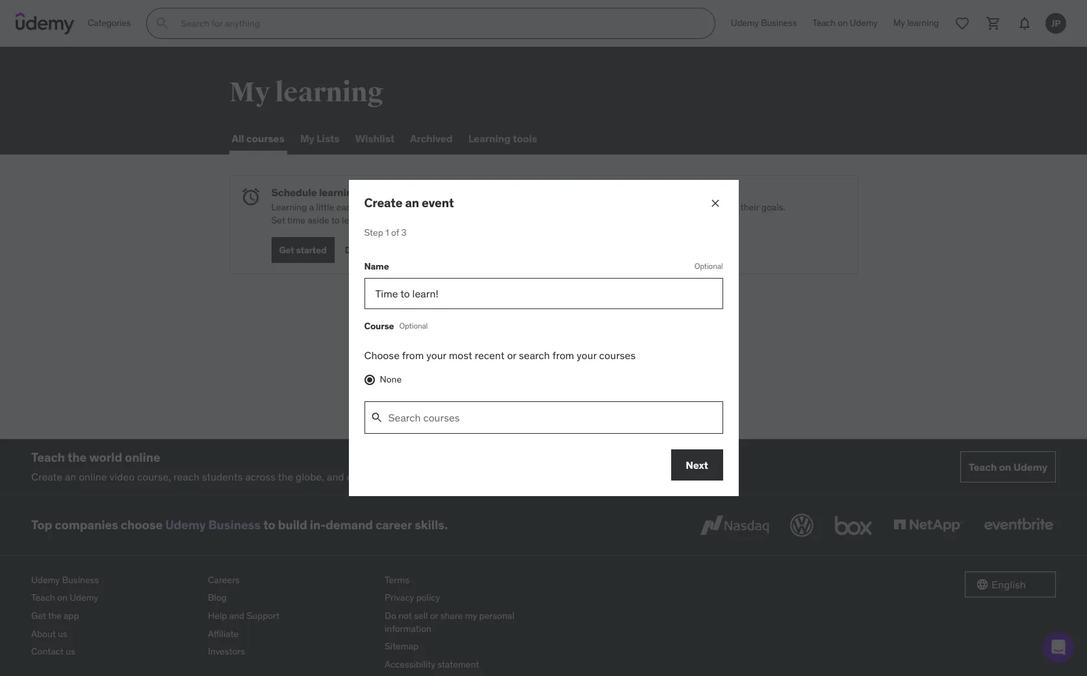 Task type: vqa. For each thing, say whether or not it's contained in the screenshot.
their
yes



Task type: locate. For each thing, give the bounding box(es) containing it.
lists
[[317, 132, 340, 145]]

choose
[[121, 518, 163, 533]]

1 vertical spatial online
[[79, 471, 107, 484]]

0 vertical spatial my
[[229, 76, 270, 109]]

0 horizontal spatial or
[[430, 611, 438, 622]]

terms
[[385, 575, 410, 586]]

affiliate
[[208, 628, 239, 640]]

2 horizontal spatial the
[[278, 471, 293, 484]]

box image
[[832, 512, 876, 540]]

1 vertical spatial teach on udemy
[[969, 461, 1048, 474]]

schedule learning time learning a little each day adds up. research shows that students who make learning a habit are more likely to reach their goals. set time aside to learn and get reminders using your learning scheduler.
[[271, 186, 786, 226]]

1 horizontal spatial create
[[364, 195, 403, 210]]

reach
[[716, 202, 739, 213], [174, 471, 200, 484]]

scheduler.
[[520, 214, 562, 226]]

2 horizontal spatial business
[[762, 17, 797, 29]]

adds
[[375, 202, 395, 213]]

1 horizontal spatial business
[[208, 518, 261, 533]]

blog link
[[208, 590, 375, 608]]

get started
[[279, 244, 327, 256]]

or inside create an event dialog
[[507, 349, 517, 362]]

course, down 'search'
[[502, 363, 535, 376]]

business for udemy business
[[762, 17, 797, 29]]

online up video
[[125, 450, 160, 465]]

sitemap
[[385, 641, 419, 653]]

2 vertical spatial to
[[263, 518, 275, 533]]

0 horizontal spatial get
[[31, 611, 46, 622]]

students up 'scheduler.'
[[498, 202, 534, 213]]

the left app
[[48, 611, 61, 622]]

0 horizontal spatial an
[[65, 471, 76, 484]]

to right likely
[[706, 202, 714, 213]]

1 vertical spatial get
[[31, 611, 46, 622]]

nasdaq image
[[698, 512, 772, 540]]

1 vertical spatial an
[[65, 471, 76, 484]]

learning for my learning
[[275, 76, 384, 109]]

2 vertical spatial the
[[48, 611, 61, 622]]

0 horizontal spatial teach on udemy
[[813, 17, 878, 29]]

and up step
[[365, 214, 380, 226]]

an
[[405, 195, 419, 210], [65, 471, 76, 484]]

0 vertical spatial optional
[[695, 261, 723, 271]]

reach right video
[[174, 471, 200, 484]]

0 vertical spatial and
[[365, 214, 380, 226]]

that
[[480, 202, 496, 213]]

from left over
[[490, 336, 517, 352]]

teach the world online create an online video course, reach students across the globe, and earn money
[[31, 450, 401, 484]]

about us link
[[31, 626, 198, 644]]

0 vertical spatial create
[[364, 195, 403, 210]]

2 vertical spatial and
[[229, 611, 245, 622]]

to down "little"
[[332, 214, 340, 226]]

0 vertical spatial teach on udemy link
[[805, 8, 886, 39]]

create up "get"
[[364, 195, 403, 210]]

1 horizontal spatial teach on udemy link
[[805, 8, 886, 39]]

next button
[[671, 450, 723, 481]]

0 horizontal spatial time
[[287, 214, 306, 226]]

a
[[309, 202, 314, 213], [615, 202, 620, 213], [494, 363, 499, 376]]

0 horizontal spatial to
[[263, 518, 275, 533]]

teach on udemy for teach on udemy link to the middle
[[813, 17, 878, 29]]

business inside udemy business teach on udemy get the app about us contact us
[[62, 575, 99, 586]]

courses inside all courses link
[[246, 132, 285, 145]]

2 horizontal spatial your
[[577, 349, 597, 362]]

1 horizontal spatial or
[[507, 349, 517, 362]]

0 horizontal spatial on
[[57, 593, 68, 604]]

build
[[278, 518, 307, 533]]

1 vertical spatial reach
[[174, 471, 200, 484]]

my up all courses
[[229, 76, 270, 109]]

an inside dialog
[[405, 195, 419, 210]]

small image
[[977, 579, 990, 592]]

browse
[[625, 363, 662, 376]]

0 horizontal spatial reach
[[174, 471, 200, 484]]

create inside teach the world online create an online video course, reach students across the globe, and earn money
[[31, 471, 62, 484]]

teach inside udemy business teach on udemy get the app about us contact us
[[31, 593, 55, 604]]

shows
[[452, 202, 478, 213]]

accessibility statement link
[[385, 657, 551, 675]]

get left started
[[279, 244, 294, 256]]

1 vertical spatial create
[[31, 471, 62, 484]]

demand
[[326, 518, 373, 533]]

your up appear
[[577, 349, 597, 362]]

1 horizontal spatial get
[[279, 244, 294, 256]]

an up the companies
[[65, 471, 76, 484]]

english
[[992, 578, 1027, 591]]

1 vertical spatial the
[[278, 471, 293, 484]]

1 vertical spatial business
[[208, 518, 261, 533]]

learning up lists in the top of the page
[[275, 76, 384, 109]]

us right about
[[58, 628, 67, 640]]

1 vertical spatial learning
[[271, 202, 307, 213]]

from up will
[[553, 349, 575, 362]]

0 horizontal spatial optional
[[400, 321, 428, 331]]

0 horizontal spatial from
[[402, 349, 424, 362]]

0 vertical spatial learning
[[469, 132, 511, 145]]

1 vertical spatial and
[[327, 471, 344, 484]]

learning up purchase
[[440, 336, 487, 352]]

the left world
[[68, 450, 87, 465]]

learning
[[469, 132, 511, 145], [271, 202, 307, 213]]

a down the choose from your most recent or search from your courses
[[494, 363, 499, 376]]

reach left their
[[716, 202, 739, 213]]

1 horizontal spatial students
[[498, 202, 534, 213]]

2 horizontal spatial a
[[615, 202, 620, 213]]

2 horizontal spatial teach on udemy link
[[961, 452, 1057, 483]]

students
[[498, 202, 534, 213], [202, 471, 243, 484]]

1 horizontal spatial reach
[[716, 202, 739, 213]]

0 vertical spatial business
[[762, 17, 797, 29]]

a left habit
[[615, 202, 620, 213]]

2 vertical spatial udemy business link
[[31, 572, 198, 590]]

to left build at the bottom left
[[263, 518, 275, 533]]

my left lists in the top of the page
[[300, 132, 315, 145]]

my for my lists
[[300, 132, 315, 145]]

teach inside teach the world online create an online video course, reach students across the globe, and earn money
[[31, 450, 65, 465]]

1 horizontal spatial online
[[125, 450, 160, 465]]

optional up start
[[400, 321, 428, 331]]

learning right the make
[[580, 202, 613, 213]]

teach
[[813, 17, 836, 29], [31, 450, 65, 465], [969, 461, 998, 474], [31, 593, 55, 604]]

2 vertical spatial teach on udemy link
[[31, 590, 198, 608]]

your up you
[[427, 349, 447, 362]]

1 horizontal spatial an
[[405, 195, 419, 210]]

or
[[507, 349, 517, 362], [430, 611, 438, 622]]

using
[[441, 214, 463, 226]]

learning up each
[[319, 186, 359, 199]]

close modal image
[[709, 197, 722, 210]]

teach on udemy for the rightmost teach on udemy link
[[969, 461, 1048, 474]]

0 vertical spatial reach
[[716, 202, 739, 213]]

my
[[465, 611, 477, 622]]

support
[[247, 611, 280, 622]]

0 vertical spatial or
[[507, 349, 517, 362]]

help
[[208, 611, 227, 622]]

a left "little"
[[309, 202, 314, 213]]

0 horizontal spatial the
[[48, 611, 61, 622]]

0 vertical spatial teach on udemy
[[813, 17, 878, 29]]

or right the recent
[[507, 349, 517, 362]]

0 vertical spatial get
[[279, 244, 294, 256]]

eventbrite image
[[982, 512, 1057, 540]]

1 vertical spatial optional
[[400, 321, 428, 331]]

an up the reminders
[[405, 195, 419, 210]]

terms privacy policy do not sell or share my personal information sitemap accessibility statement
[[385, 575, 515, 671]]

0 horizontal spatial business
[[62, 575, 99, 586]]

us
[[58, 628, 67, 640], [66, 646, 75, 658]]

1 vertical spatial teach on udemy link
[[961, 452, 1057, 483]]

0 horizontal spatial students
[[202, 471, 243, 484]]

1 horizontal spatial to
[[332, 214, 340, 226]]

1 horizontal spatial the
[[68, 450, 87, 465]]

dismiss
[[345, 244, 379, 256]]

Time to learn! text field
[[364, 278, 723, 310]]

blog
[[208, 593, 227, 604]]

2 horizontal spatial and
[[365, 214, 380, 226]]

online
[[125, 450, 160, 465], [79, 471, 107, 484]]

1 horizontal spatial your
[[465, 214, 483, 226]]

volkswagen image
[[788, 512, 817, 540]]

0 vertical spatial to
[[706, 202, 714, 213]]

0 horizontal spatial and
[[229, 611, 245, 622]]

all
[[232, 132, 244, 145]]

choose
[[364, 349, 400, 362]]

1 horizontal spatial and
[[327, 471, 344, 484]]

get started button
[[271, 238, 335, 264]]

optional down likely
[[695, 261, 723, 271]]

my lists link
[[298, 124, 342, 155]]

globe,
[[296, 471, 325, 484]]

wishlist link
[[353, 124, 397, 155]]

choose from your most recent or search from your courses
[[364, 349, 636, 362]]

from
[[490, 336, 517, 352], [402, 349, 424, 362], [553, 349, 575, 362]]

affiliate link
[[208, 626, 375, 644]]

Search courses text field
[[389, 403, 723, 434]]

get up about
[[31, 611, 46, 622]]

time up day
[[361, 186, 383, 199]]

the left globe, at the left of page
[[278, 471, 293, 484]]

2 horizontal spatial from
[[553, 349, 575, 362]]

up.
[[397, 202, 410, 213]]

1 horizontal spatial a
[[494, 363, 499, 376]]

learning left tools
[[469, 132, 511, 145]]

and right the help
[[229, 611, 245, 622]]

0 vertical spatial an
[[405, 195, 419, 210]]

1 vertical spatial or
[[430, 611, 438, 622]]

teach on udemy
[[813, 17, 878, 29], [969, 461, 1048, 474]]

1
[[386, 227, 389, 238]]

privacy policy link
[[385, 590, 551, 608]]

my
[[229, 76, 270, 109], [300, 132, 315, 145]]

1 vertical spatial on
[[1000, 461, 1012, 474]]

course, inside teach the world online create an online video course, reach students across the globe, and earn money
[[137, 471, 171, 484]]

get
[[279, 244, 294, 256], [31, 611, 46, 622]]

0 vertical spatial on
[[838, 17, 848, 29]]

time
[[361, 186, 383, 199], [287, 214, 306, 226]]

0 horizontal spatial create
[[31, 471, 62, 484]]

course, right video
[[137, 471, 171, 484]]

name
[[364, 261, 389, 272]]

create up top
[[31, 471, 62, 484]]

when you purchase a course, it will appear here. browse now
[[400, 363, 685, 376]]

1 horizontal spatial my
[[300, 132, 315, 145]]

0 horizontal spatial course,
[[137, 471, 171, 484]]

your
[[465, 214, 483, 226], [427, 349, 447, 362], [577, 349, 597, 362]]

your down shows
[[465, 214, 483, 226]]

us right the contact
[[66, 646, 75, 658]]

create inside dialog
[[364, 195, 403, 210]]

are
[[645, 202, 658, 213]]

optional
[[695, 261, 723, 271], [400, 321, 428, 331]]

learning down schedule on the top left
[[271, 202, 307, 213]]

time right set
[[287, 214, 306, 226]]

skills.
[[415, 518, 448, 533]]

0 vertical spatial online
[[125, 450, 160, 465]]

1 horizontal spatial time
[[361, 186, 383, 199]]

personal
[[480, 611, 515, 622]]

the
[[68, 450, 87, 465], [278, 471, 293, 484], [48, 611, 61, 622]]

1 vertical spatial course,
[[137, 471, 171, 484]]

0 horizontal spatial my
[[229, 76, 270, 109]]

or right "sell"
[[430, 611, 438, 622]]

0 vertical spatial students
[[498, 202, 534, 213]]

2 vertical spatial business
[[62, 575, 99, 586]]

1 vertical spatial my
[[300, 132, 315, 145]]

2 vertical spatial on
[[57, 593, 68, 604]]

from up when
[[402, 349, 424, 362]]

1 horizontal spatial course,
[[502, 363, 535, 376]]

0 horizontal spatial learning
[[271, 202, 307, 213]]

schedule
[[271, 186, 317, 199]]

most
[[449, 349, 473, 362]]

on
[[838, 17, 848, 29], [1000, 461, 1012, 474], [57, 593, 68, 604]]

create
[[364, 195, 403, 210], [31, 471, 62, 484]]

students left across
[[202, 471, 243, 484]]

optional inside course optional
[[400, 321, 428, 331]]

0 vertical spatial course,
[[502, 363, 535, 376]]

online down world
[[79, 471, 107, 484]]

1 vertical spatial students
[[202, 471, 243, 484]]

1 horizontal spatial teach on udemy
[[969, 461, 1048, 474]]

and left the earn
[[327, 471, 344, 484]]



Task type: describe. For each thing, give the bounding box(es) containing it.
policy
[[417, 593, 440, 604]]

1 horizontal spatial from
[[490, 336, 517, 352]]

statement
[[438, 659, 479, 671]]

1 vertical spatial to
[[332, 214, 340, 226]]

courses inside create an event dialog
[[600, 349, 636, 362]]

an inside teach the world online create an online video course, reach students across the globe, and earn money
[[65, 471, 76, 484]]

1 vertical spatial udemy business link
[[165, 518, 261, 533]]

get inside button
[[279, 244, 294, 256]]

do not sell or share my personal information button
[[385, 608, 551, 639]]

1 horizontal spatial optional
[[695, 261, 723, 271]]

now
[[665, 363, 685, 376]]

wishlist
[[355, 132, 395, 145]]

small image
[[370, 411, 383, 424]]

learning tools link
[[466, 124, 540, 155]]

create an event dialog
[[349, 180, 739, 497]]

3
[[402, 227, 407, 238]]

start
[[408, 336, 437, 352]]

earn
[[347, 471, 368, 484]]

netapp image
[[891, 512, 966, 540]]

reach inside schedule learning time learning a little each day adds up. research shows that students who make learning a habit are more likely to reach their goals. set time aside to learn and get reminders using your learning scheduler.
[[716, 202, 739, 213]]

privacy
[[385, 593, 414, 604]]

learning tools
[[469, 132, 538, 145]]

careers link
[[208, 572, 375, 590]]

not
[[399, 611, 412, 622]]

sitemap link
[[385, 639, 551, 657]]

students inside teach the world online create an online video course, reach students across the globe, and earn money
[[202, 471, 243, 484]]

0 vertical spatial udemy business link
[[724, 8, 805, 39]]

companies
[[55, 518, 118, 533]]

money
[[370, 471, 401, 484]]

app
[[64, 611, 79, 622]]

learning inside schedule learning time learning a little each day adds up. research shows that students who make learning a habit are more likely to reach their goals. set time aside to learn and get reminders using your learning scheduler.
[[271, 202, 307, 213]]

started
[[296, 244, 327, 256]]

do
[[385, 611, 397, 622]]

will
[[547, 363, 562, 376]]

start learning from over 210,000 courses today.
[[408, 336, 680, 352]]

world
[[89, 450, 122, 465]]

or inside terms privacy policy do not sell or share my personal information sitemap accessibility statement
[[430, 611, 438, 622]]

search
[[519, 349, 550, 362]]

reminders
[[398, 214, 439, 226]]

my for my learning
[[229, 76, 270, 109]]

0 horizontal spatial a
[[309, 202, 314, 213]]

your inside schedule learning time learning a little each day adds up. research shows that students who make learning a habit are more likely to reach their goals. set time aside to learn and get reminders using your learning scheduler.
[[465, 214, 483, 226]]

0 vertical spatial the
[[68, 450, 87, 465]]

my learning
[[229, 76, 384, 109]]

habit
[[622, 202, 643, 213]]

next
[[686, 459, 709, 472]]

all courses
[[232, 132, 285, 145]]

contact
[[31, 646, 64, 658]]

0 vertical spatial us
[[58, 628, 67, 640]]

little
[[316, 202, 335, 213]]

day
[[358, 202, 373, 213]]

reach inside teach the world online create an online video course, reach students across the globe, and earn money
[[174, 471, 200, 484]]

create an event
[[364, 195, 454, 210]]

course optional
[[364, 321, 428, 332]]

share
[[441, 611, 463, 622]]

get the app link
[[31, 608, 198, 626]]

make
[[555, 202, 578, 213]]

research
[[412, 202, 450, 213]]

video
[[110, 471, 135, 484]]

0 horizontal spatial online
[[79, 471, 107, 484]]

purchase
[[448, 363, 491, 376]]

archived link
[[408, 124, 456, 155]]

1 vertical spatial us
[[66, 646, 75, 658]]

goals.
[[762, 202, 786, 213]]

it
[[538, 363, 544, 376]]

careers blog help and support affiliate investors
[[208, 575, 280, 658]]

and inside 'careers blog help and support affiliate investors'
[[229, 611, 245, 622]]

more
[[660, 202, 681, 213]]

today.
[[644, 336, 680, 352]]

learning for schedule learning time learning a little each day adds up. research shows that students who make learning a habit are more likely to reach their goals. set time aside to learn and get reminders using your learning scheduler.
[[319, 186, 359, 199]]

210,000
[[547, 336, 594, 352]]

learn
[[342, 214, 362, 226]]

business for udemy business teach on udemy get the app about us contact us
[[62, 575, 99, 586]]

students inside schedule learning time learning a little each day adds up. research shows that students who make learning a habit are more likely to reach their goals. set time aside to learn and get reminders using your learning scheduler.
[[498, 202, 534, 213]]

1 horizontal spatial learning
[[469, 132, 511, 145]]

1 horizontal spatial on
[[838, 17, 848, 29]]

1 vertical spatial time
[[287, 214, 306, 226]]

event
[[422, 195, 454, 210]]

investors
[[208, 646, 245, 658]]

who
[[536, 202, 553, 213]]

learning for start learning from over 210,000 courses today.
[[440, 336, 487, 352]]

when
[[400, 363, 427, 376]]

each
[[337, 202, 356, 213]]

udemy image
[[16, 12, 75, 34]]

on inside udemy business teach on udemy get the app about us contact us
[[57, 593, 68, 604]]

learning down 'that'
[[485, 214, 518, 226]]

and inside teach the world online create an online video course, reach students across the globe, and earn money
[[327, 471, 344, 484]]

sell
[[414, 611, 428, 622]]

contact us link
[[31, 644, 198, 662]]

udemy business teach on udemy get the app about us contact us
[[31, 575, 99, 658]]

0 horizontal spatial teach on udemy link
[[31, 590, 198, 608]]

the inside udemy business teach on udemy get the app about us contact us
[[48, 611, 61, 622]]

2 horizontal spatial to
[[706, 202, 714, 213]]

careers
[[208, 575, 240, 586]]

submit search image
[[155, 16, 171, 31]]

of
[[391, 227, 399, 238]]

likely
[[683, 202, 704, 213]]

information
[[385, 623, 432, 635]]

top companies choose udemy business to build in-demand career skills.
[[31, 518, 448, 533]]

you
[[429, 363, 446, 376]]

get inside udemy business teach on udemy get the app about us contact us
[[31, 611, 46, 622]]

0 horizontal spatial your
[[427, 349, 447, 362]]

0 vertical spatial time
[[361, 186, 383, 199]]

set
[[271, 214, 285, 226]]

here.
[[599, 363, 622, 376]]

about
[[31, 628, 56, 640]]

english button
[[966, 572, 1057, 598]]

my lists
[[300, 132, 340, 145]]

terms link
[[385, 572, 551, 590]]

accessibility
[[385, 659, 436, 671]]

get
[[382, 214, 396, 226]]

and inside schedule learning time learning a little each day adds up. research shows that students who make learning a habit are more likely to reach their goals. set time aside to learn and get reminders using your learning scheduler.
[[365, 214, 380, 226]]

archived
[[410, 132, 453, 145]]

career
[[376, 518, 412, 533]]

aside
[[308, 214, 330, 226]]

across
[[245, 471, 276, 484]]

top
[[31, 518, 52, 533]]

course
[[364, 321, 394, 332]]



